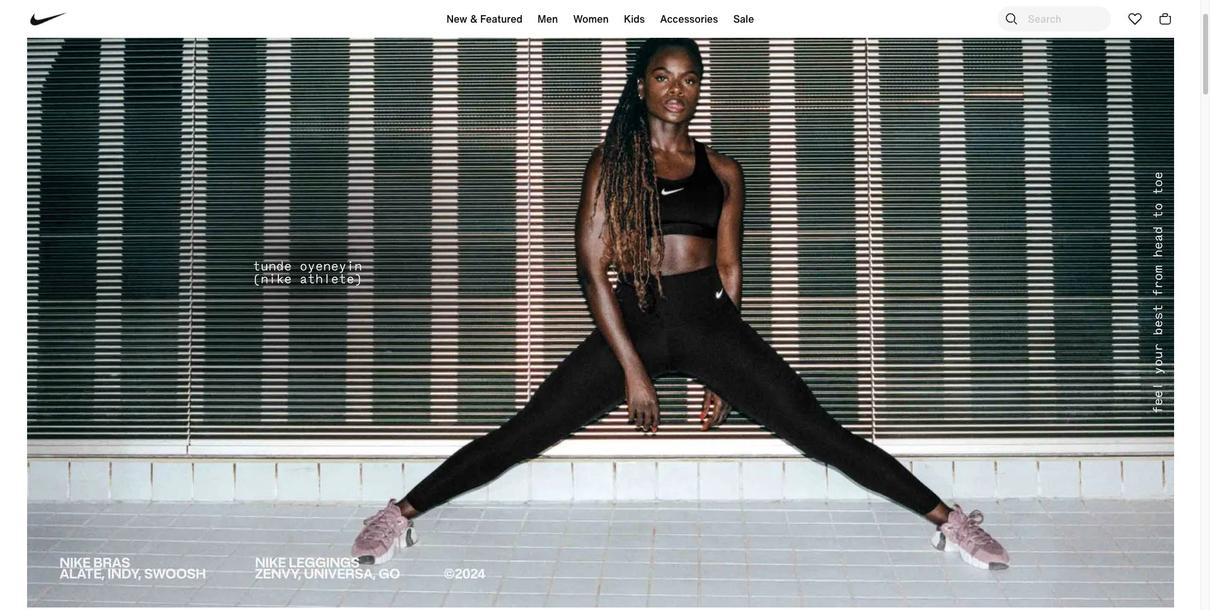 Task type: describe. For each thing, give the bounding box(es) containing it.
open search modal image
[[1005, 11, 1020, 26]]



Task type: locate. For each thing, give the bounding box(es) containing it.
menu bar
[[214, 3, 987, 40]]

favorites image
[[1128, 11, 1143, 26]]

nike home page image
[[24, 0, 74, 44]]

Search Products text field
[[998, 6, 1112, 32]]



Task type: vqa. For each thing, say whether or not it's contained in the screenshot.
Nike Home Page image
yes



